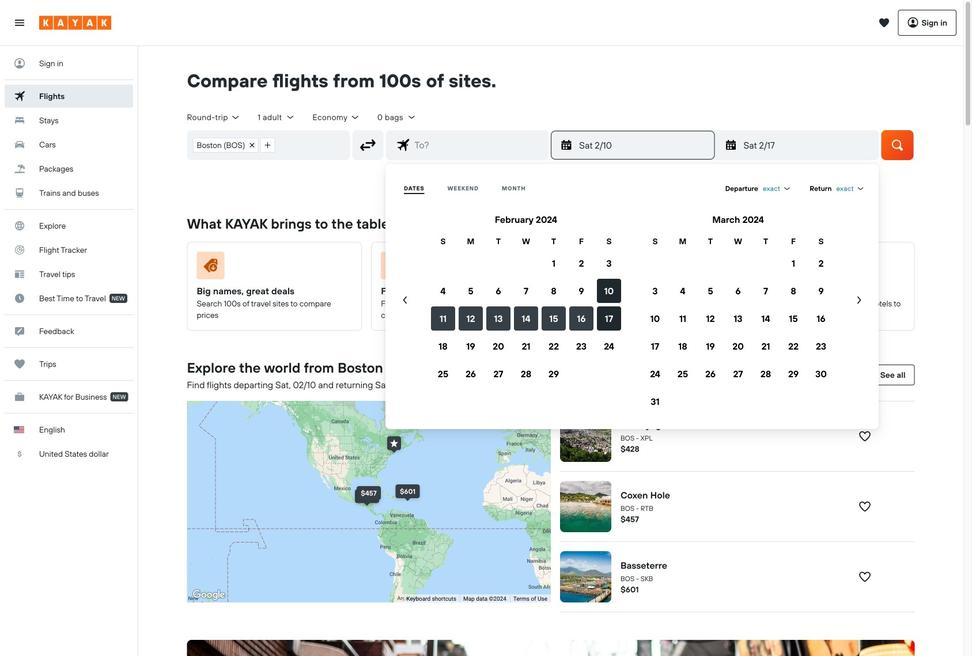 Task type: locate. For each thing, give the bounding box(es) containing it.
comayagua image
[[560, 411, 612, 462]]

figure
[[197, 252, 348, 284], [381, 252, 532, 284], [565, 252, 716, 284], [750, 252, 901, 284]]

1 horizontal spatial list item
[[260, 138, 275, 153]]

saturday february 10th element
[[579, 138, 707, 152]]

2 figure from the left
[[381, 252, 532, 284]]

0 horizontal spatial list item
[[193, 138, 258, 153]]

list item
[[193, 138, 258, 153], [260, 138, 275, 153]]

swap departure airport and destination airport image
[[357, 134, 379, 156]]

menu
[[390, 178, 874, 416]]

google image
[[190, 588, 228, 603]]

1 figure from the left
[[197, 252, 348, 284]]

united states (english) image
[[14, 427, 24, 433]]

None field
[[763, 184, 792, 193], [837, 184, 865, 193], [763, 184, 792, 193], [837, 184, 865, 193]]

4 figure from the left
[[750, 252, 901, 284]]

list item right remove image at the left top
[[260, 138, 275, 153]]

1 list item from the left
[[193, 138, 258, 153]]

basseterre image
[[560, 552, 612, 603]]

coxen hole image
[[560, 481, 612, 532]]

list item down 'trip type round-trip' field
[[193, 138, 258, 153]]

Flight destination input text field
[[410, 131, 548, 160]]

list
[[188, 131, 280, 160]]



Task type: describe. For each thing, give the bounding box(es) containing it.
Flight origin input text field
[[280, 131, 349, 160]]

3 figure from the left
[[565, 252, 716, 284]]

map region
[[68, 381, 658, 657]]

start date calendar input use left and right arrow keys to change day. use up and down arrow keys to change week. tab
[[390, 213, 874, 416]]

Month radio
[[502, 185, 526, 192]]

Cabin type Economy field
[[313, 112, 360, 122]]

Trip type Round-trip field
[[187, 112, 241, 122]]

saturday february 17th element
[[744, 138, 872, 152]]

2 list item from the left
[[260, 138, 275, 153]]

Weekend radio
[[448, 185, 479, 192]]

remove image
[[249, 142, 255, 148]]

Dates radio
[[404, 185, 425, 192]]

navigation menu image
[[14, 17, 25, 29]]



Task type: vqa. For each thing, say whether or not it's contained in the screenshot.
Start date calendar input Use left and right arrow keys to change day. Use up and down arrow keys to change week. tab
yes



